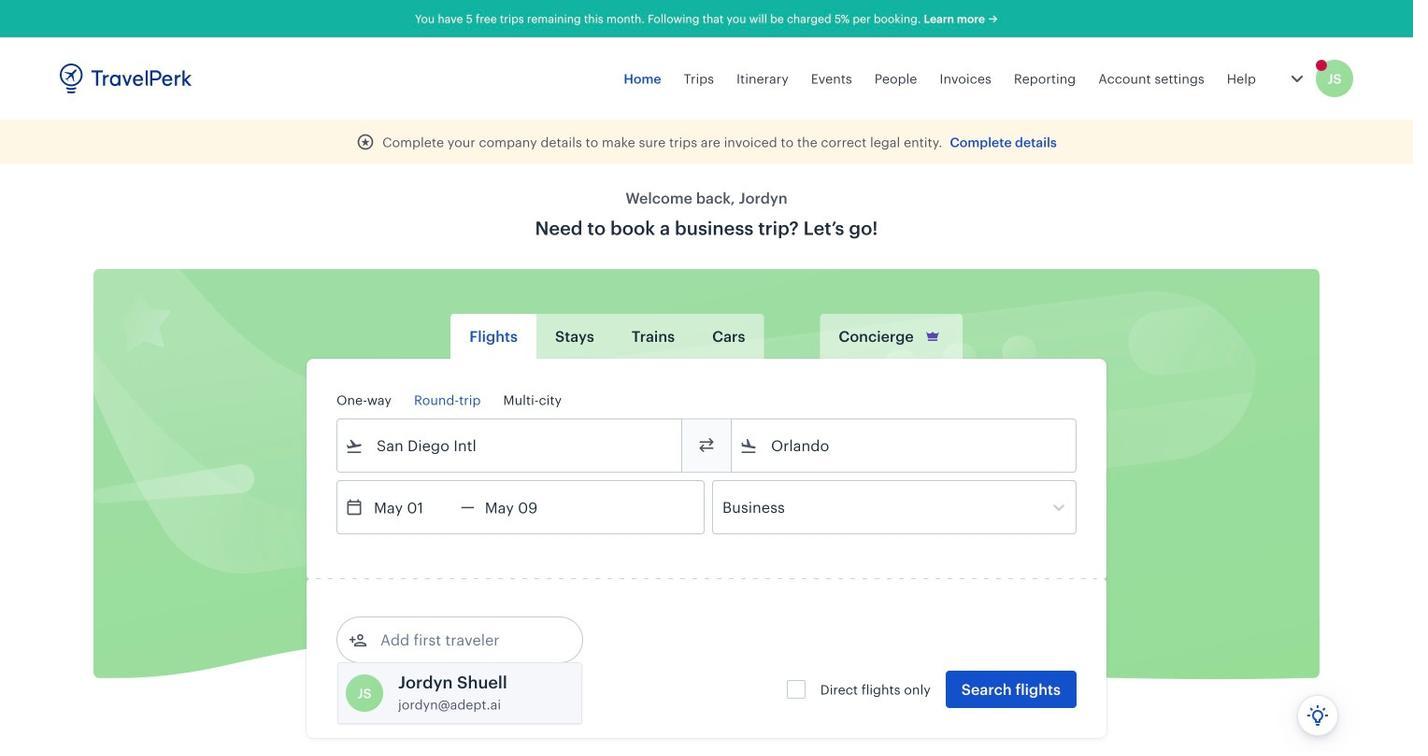 Task type: describe. For each thing, give the bounding box(es) containing it.
To search field
[[758, 431, 1051, 461]]

Return text field
[[475, 481, 572, 534]]

From search field
[[364, 431, 657, 461]]

Depart text field
[[364, 481, 461, 534]]



Task type: locate. For each thing, give the bounding box(es) containing it.
Add first traveler search field
[[367, 625, 562, 655]]



